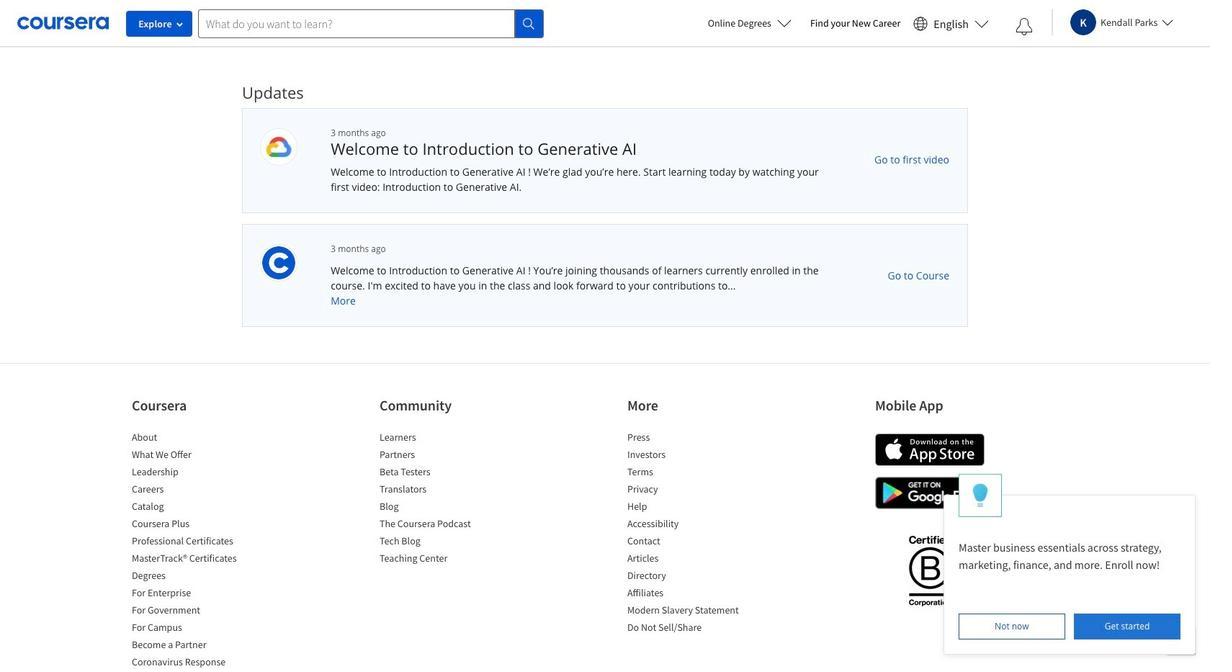 Task type: vqa. For each thing, say whether or not it's contained in the screenshot.
left list
yes



Task type: locate. For each thing, give the bounding box(es) containing it.
list
[[132, 430, 254, 669], [380, 430, 502, 569], [628, 430, 750, 638]]

lightbulb tip image
[[973, 483, 988, 508]]

list item
[[132, 430, 254, 448], [380, 430, 502, 448], [628, 430, 750, 448], [132, 448, 254, 465], [380, 448, 502, 465], [628, 448, 750, 465], [132, 465, 254, 482], [380, 465, 502, 482], [628, 465, 750, 482], [132, 482, 254, 499], [380, 482, 502, 499], [628, 482, 750, 499], [132, 499, 254, 517], [380, 499, 502, 517], [628, 499, 750, 517], [132, 517, 254, 534], [380, 517, 502, 534], [628, 517, 750, 534], [132, 534, 254, 551], [380, 534, 502, 551], [628, 534, 750, 551], [132, 551, 254, 569], [380, 551, 502, 569], [628, 551, 750, 569], [132, 569, 254, 586], [628, 569, 750, 586], [132, 586, 254, 603], [628, 586, 750, 603], [132, 603, 254, 620], [628, 603, 750, 620], [132, 620, 254, 638], [628, 620, 750, 638], [132, 638, 254, 655], [132, 655, 254, 669]]

1 horizontal spatial list
[[380, 430, 502, 569]]

coursera image
[[17, 12, 109, 35]]

None search field
[[198, 9, 544, 38]]

0 horizontal spatial list
[[132, 430, 254, 669]]

alice element
[[944, 474, 1196, 655]]

3 list from the left
[[628, 430, 750, 638]]

1 list from the left
[[132, 430, 254, 669]]

What do you want to learn? text field
[[198, 9, 515, 38]]

2 horizontal spatial list
[[628, 430, 750, 638]]

2 list from the left
[[380, 430, 502, 569]]



Task type: describe. For each thing, give the bounding box(es) containing it.
download on the app store image
[[876, 434, 985, 466]]

help center image
[[1173, 632, 1191, 649]]

get it on google play image
[[876, 477, 985, 509]]

logo of certified b corporation image
[[900, 528, 960, 614]]



